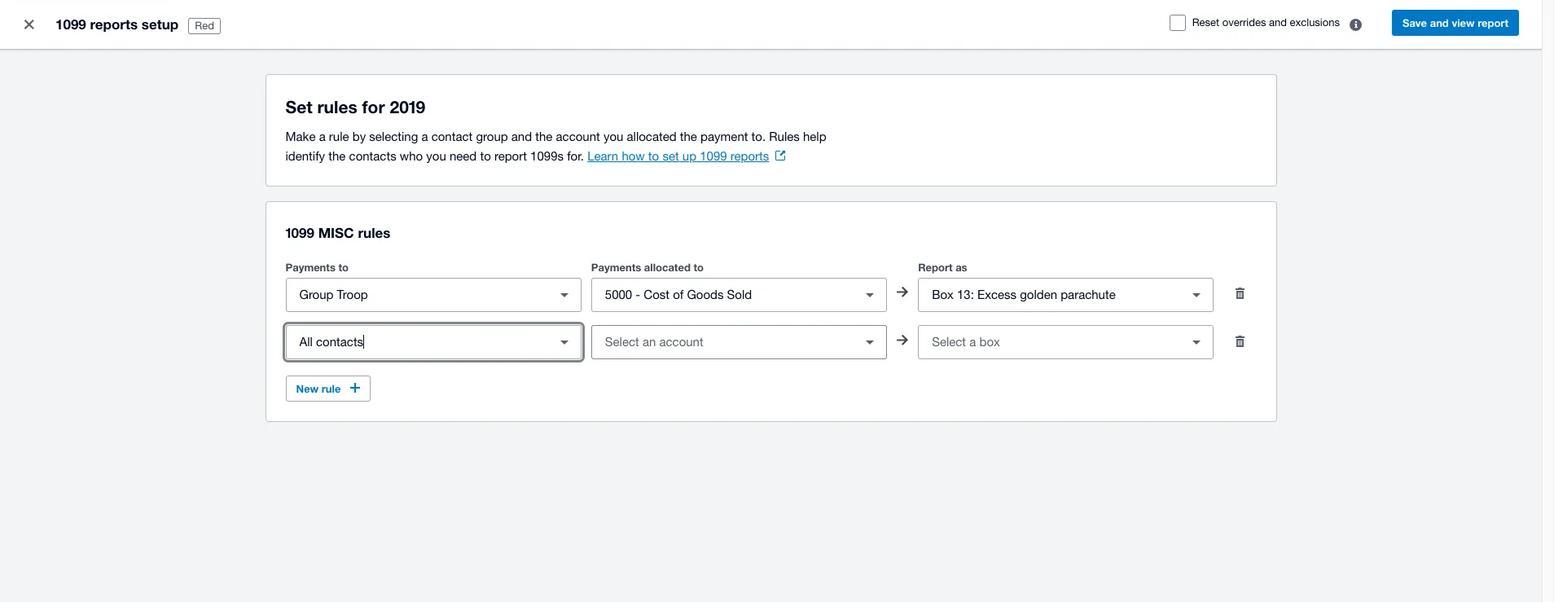Task type: locate. For each thing, give the bounding box(es) containing it.
and
[[1269, 16, 1287, 29], [1430, 16, 1449, 29], [511, 130, 532, 143]]

rules left "for"
[[317, 97, 357, 117]]

reset overrides and exclusions
[[1192, 16, 1340, 29]]

0 vertical spatial reports
[[90, 15, 138, 33]]

0 vertical spatial allocated
[[627, 130, 677, 143]]

Select an account field
[[592, 327, 854, 358]]

1 expand list of boxes image from the top
[[1181, 279, 1213, 311]]

2 horizontal spatial 1099
[[700, 149, 727, 163]]

allocated up how
[[627, 130, 677, 143]]

1 horizontal spatial report
[[1478, 16, 1509, 29]]

delete the incomplete rule for payments to the all contacts image
[[1224, 325, 1257, 358]]

1 vertical spatial reports
[[731, 149, 769, 163]]

report
[[1478, 16, 1509, 29], [494, 149, 527, 163]]

1099 right close rules image
[[55, 15, 86, 33]]

reports
[[90, 15, 138, 33], [731, 149, 769, 163]]

1099 for 1099 misc rules
[[286, 224, 314, 241]]

1099 reports setup
[[55, 15, 179, 33]]

report inside 'make a rule by selecting a contact group and the account you allocated the payment to. rules help identify the contacts who you need to report 1099s for.'
[[494, 149, 527, 163]]

1 horizontal spatial rules
[[358, 224, 391, 241]]

Payments to field
[[286, 279, 548, 310]]

the right the identify
[[329, 149, 346, 163]]

a up who
[[422, 130, 428, 143]]

2 a from the left
[[422, 130, 428, 143]]

the up "up"
[[680, 130, 697, 143]]

0 vertical spatial rules
[[317, 97, 357, 117]]

allocated up payments allocated to field
[[644, 261, 691, 274]]

2 vertical spatial 1099
[[286, 224, 314, 241]]

learn
[[588, 149, 619, 163]]

you right who
[[426, 149, 446, 163]]

0 vertical spatial report
[[1478, 16, 1509, 29]]

0 horizontal spatial report
[[494, 149, 527, 163]]

expand list of boxes image left delete the incomplete rule for payments to the all contacts "icon"
[[1181, 326, 1213, 358]]

Report as field
[[919, 279, 1181, 310]]

0 vertical spatial expand list image
[[854, 279, 887, 311]]

exclusions
[[1290, 16, 1340, 29]]

1 horizontal spatial a
[[422, 130, 428, 143]]

0 horizontal spatial 1099
[[55, 15, 86, 33]]

you up learn
[[604, 130, 624, 143]]

1 vertical spatial expand list image
[[854, 326, 887, 358]]

0 horizontal spatial and
[[511, 130, 532, 143]]

0 horizontal spatial payments
[[286, 261, 336, 274]]

0 horizontal spatial you
[[426, 149, 446, 163]]

2 expand list image from the top
[[854, 326, 887, 358]]

to down group
[[480, 149, 491, 163]]

identify
[[286, 149, 325, 163]]

a
[[319, 130, 326, 143], [422, 130, 428, 143]]

1099 down payment
[[700, 149, 727, 163]]

new rule button
[[286, 376, 371, 402]]

report down group
[[494, 149, 527, 163]]

report inside button
[[1478, 16, 1509, 29]]

the
[[535, 130, 553, 143], [680, 130, 697, 143], [329, 149, 346, 163]]

1 horizontal spatial payments
[[591, 261, 641, 274]]

rule inside new rule 'button'
[[322, 382, 341, 395]]

setup
[[142, 15, 179, 33]]

report as
[[918, 261, 968, 274]]

1 vertical spatial expand list of boxes image
[[1181, 326, 1213, 358]]

and right group
[[511, 130, 532, 143]]

2 horizontal spatial and
[[1430, 16, 1449, 29]]

rules
[[317, 97, 357, 117], [358, 224, 391, 241]]

expand list of boxes image for report as field
[[1181, 279, 1213, 311]]

rules right misc
[[358, 224, 391, 241]]

2 payments from the left
[[591, 261, 641, 274]]

the up "1099s"
[[535, 130, 553, 143]]

2 horizontal spatial the
[[680, 130, 697, 143]]

0 vertical spatial expand list of boxes image
[[1181, 279, 1213, 311]]

as
[[956, 261, 968, 274]]

save
[[1403, 16, 1427, 29]]

reports down to.
[[731, 149, 769, 163]]

expand list image for select an account field
[[854, 326, 887, 358]]

help
[[803, 130, 827, 143]]

allocated inside 'make a rule by selecting a contact group and the account you allocated the payment to. rules help identify the contacts who you need to report 1099s for.'
[[627, 130, 677, 143]]

reports left setup
[[90, 15, 138, 33]]

report right 'view'
[[1478, 16, 1509, 29]]

rule
[[329, 130, 349, 143], [322, 382, 341, 395]]

contact
[[432, 130, 473, 143]]

and left 'view'
[[1430, 16, 1449, 29]]

0 horizontal spatial a
[[319, 130, 326, 143]]

expand list of boxes image
[[1181, 279, 1213, 311], [1181, 326, 1213, 358]]

to down 1099 misc rules
[[338, 261, 349, 274]]

expand list image
[[854, 279, 887, 311], [854, 326, 887, 358]]

to up payments allocated to field
[[694, 261, 704, 274]]

expand list of boxes image for select a box 'field'
[[1181, 326, 1213, 358]]

to left "set"
[[648, 149, 659, 163]]

to
[[480, 149, 491, 163], [648, 149, 659, 163], [338, 261, 349, 274], [694, 261, 704, 274]]

1 vertical spatial report
[[494, 149, 527, 163]]

1 horizontal spatial and
[[1269, 16, 1287, 29]]

0 vertical spatial 1099
[[55, 15, 86, 33]]

0 vertical spatial rule
[[329, 130, 349, 143]]

0 horizontal spatial rules
[[317, 97, 357, 117]]

set
[[663, 149, 679, 163]]

payments for payments to
[[286, 261, 336, 274]]

1 payments from the left
[[286, 261, 336, 274]]

0 horizontal spatial the
[[329, 149, 346, 163]]

learn how to set up 1099 reports link
[[588, 149, 786, 163]]

1099
[[55, 15, 86, 33], [700, 149, 727, 163], [286, 224, 314, 241]]

a right "make"
[[319, 130, 326, 143]]

1 vertical spatial rule
[[322, 382, 341, 395]]

0 vertical spatial you
[[604, 130, 624, 143]]

delete the rule for payments to the group troop, allocated to 5000 - cost of goods sold, mapped to misc_pre2020 box 13 image
[[1224, 277, 1257, 310]]

1099 left misc
[[286, 224, 314, 241]]

1099 for 1099 reports setup
[[55, 15, 86, 33]]

payments
[[286, 261, 336, 274], [591, 261, 641, 274]]

rule right new
[[322, 382, 341, 395]]

you
[[604, 130, 624, 143], [426, 149, 446, 163]]

set
[[286, 97, 312, 117]]

clear overrides and exclusions image
[[1340, 8, 1373, 41]]

1 vertical spatial rules
[[358, 224, 391, 241]]

allocated
[[627, 130, 677, 143], [644, 261, 691, 274]]

reset
[[1192, 16, 1220, 29]]

2 expand list of boxes image from the top
[[1181, 326, 1213, 358]]

expand list of boxes image left the delete the rule for payments to the group troop, allocated to 5000 - cost of goods sold, mapped to misc_pre2020 box 13 icon
[[1181, 279, 1213, 311]]

selecting
[[369, 130, 418, 143]]

rule left by
[[329, 130, 349, 143]]

and right overrides
[[1269, 16, 1287, 29]]

new
[[296, 382, 319, 395]]

1 horizontal spatial 1099
[[286, 224, 314, 241]]

1 expand list image from the top
[[854, 279, 887, 311]]

1 horizontal spatial reports
[[731, 149, 769, 163]]



Task type: vqa. For each thing, say whether or not it's contained in the screenshot.
Invoice Reminders:                                  Off link
no



Task type: describe. For each thing, give the bounding box(es) containing it.
need
[[450, 149, 477, 163]]

1 horizontal spatial the
[[535, 130, 553, 143]]

Payments allocated to field
[[592, 279, 854, 310]]

Select a contact group field
[[286, 327, 548, 358]]

account
[[556, 130, 600, 143]]

view
[[1452, 16, 1475, 29]]

and inside button
[[1430, 16, 1449, 29]]

1 horizontal spatial you
[[604, 130, 624, 143]]

expand list of contact groups image
[[548, 279, 581, 311]]

to inside 'make a rule by selecting a contact group and the account you allocated the payment to. rules help identify the contacts who you need to report 1099s for.'
[[480, 149, 491, 163]]

make
[[286, 130, 316, 143]]

make a rule by selecting a contact group and the account you allocated the payment to. rules help identify the contacts who you need to report 1099s for.
[[286, 130, 827, 163]]

rules
[[769, 130, 800, 143]]

2019
[[390, 97, 425, 117]]

learn how to set up 1099 reports
[[588, 149, 769, 163]]

overrides
[[1223, 16, 1266, 29]]

for.
[[567, 149, 584, 163]]

new rule
[[296, 382, 341, 395]]

to.
[[752, 130, 766, 143]]

expand list image for payments allocated to field
[[854, 279, 887, 311]]

rule inside 'make a rule by selecting a contact group and the account you allocated the payment to. rules help identify the contacts who you need to report 1099s for.'
[[329, 130, 349, 143]]

set rules for 2019
[[286, 97, 425, 117]]

payments to
[[286, 261, 349, 274]]

who
[[400, 149, 423, 163]]

payments for payments allocated to
[[591, 261, 641, 274]]

1 vertical spatial you
[[426, 149, 446, 163]]

1 a from the left
[[319, 130, 326, 143]]

for
[[362, 97, 385, 117]]

red
[[195, 20, 214, 32]]

contacts
[[349, 149, 396, 163]]

and inside 'make a rule by selecting a contact group and the account you allocated the payment to. rules help identify the contacts who you need to report 1099s for.'
[[511, 130, 532, 143]]

1 vertical spatial 1099
[[700, 149, 727, 163]]

save and view report
[[1403, 16, 1509, 29]]

Select a box field
[[919, 327, 1181, 358]]

up
[[683, 149, 697, 163]]

close rules image
[[13, 8, 46, 41]]

expand list of contact groups image
[[548, 326, 581, 358]]

group
[[476, 130, 508, 143]]

1099 misc rules
[[286, 224, 391, 241]]

1 vertical spatial allocated
[[644, 261, 691, 274]]

by
[[353, 130, 366, 143]]

report
[[918, 261, 953, 274]]

how
[[622, 149, 645, 163]]

1099s
[[530, 149, 564, 163]]

0 horizontal spatial reports
[[90, 15, 138, 33]]

payment
[[701, 130, 748, 143]]

payments allocated to
[[591, 261, 704, 274]]

misc
[[318, 224, 354, 241]]

save and view report button
[[1392, 10, 1519, 36]]



